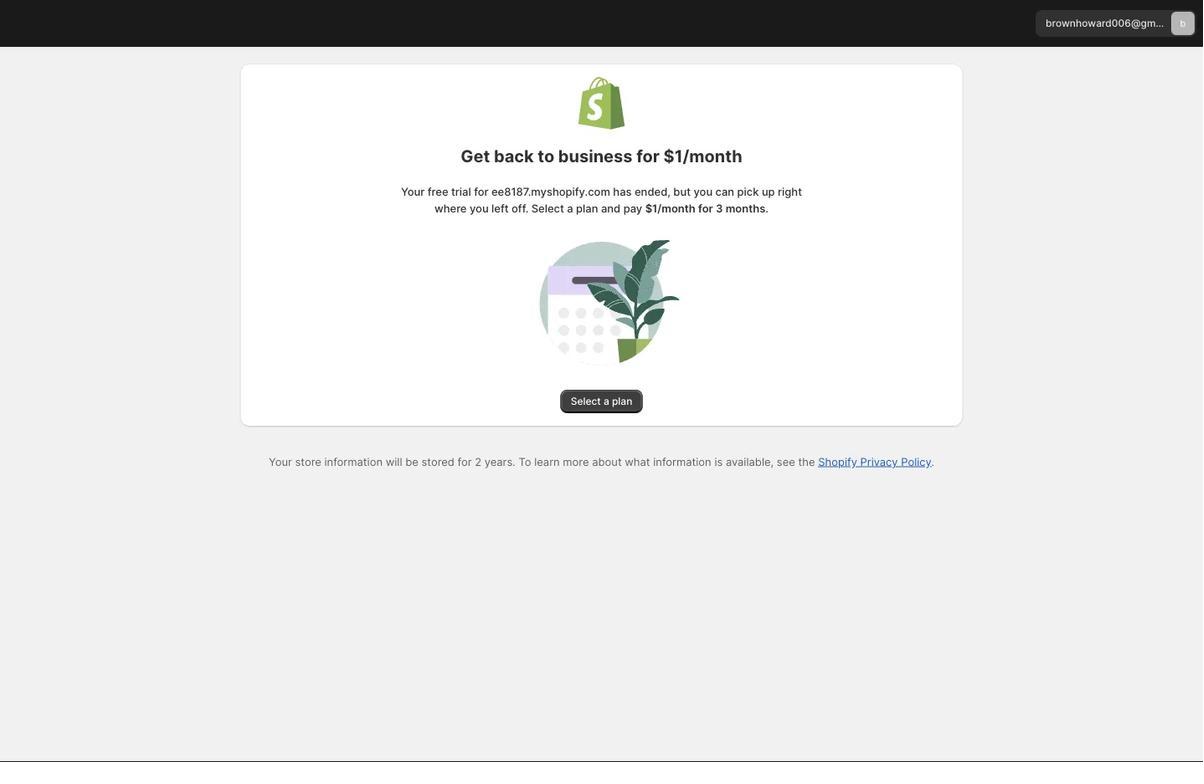 Task type: locate. For each thing, give the bounding box(es) containing it.
0 vertical spatial .
[[766, 202, 769, 215]]

1 vertical spatial you
[[470, 202, 489, 215]]

has
[[613, 185, 632, 198]]

1 horizontal spatial your
[[401, 185, 425, 198]]

information left will
[[325, 456, 383, 469]]

ee8187.myshopify.com
[[492, 185, 610, 198]]

get
[[461, 146, 490, 167]]

0 vertical spatial a
[[567, 202, 573, 215]]

months
[[726, 202, 766, 215]]

can
[[716, 185, 735, 198]]

plan for select a plan
[[612, 396, 633, 408]]

a for select a plan and pay $1/month for 3 months .
[[567, 202, 573, 215]]

a
[[567, 202, 573, 215], [604, 396, 610, 408]]

select down ee8187.myshopify.com
[[532, 202, 564, 215]]

0 vertical spatial plan
[[576, 202, 598, 215]]

1 horizontal spatial information
[[653, 456, 712, 469]]

0 horizontal spatial your
[[269, 456, 292, 469]]

is
[[715, 456, 723, 469]]

0 vertical spatial $1/month
[[664, 146, 743, 167]]

your left store
[[269, 456, 292, 469]]

for
[[637, 146, 660, 167], [474, 185, 489, 198], [699, 202, 713, 215], [458, 456, 472, 469]]

a down ee8187.myshopify.com
[[567, 202, 573, 215]]

select up more
[[571, 396, 601, 408]]

1 vertical spatial $1/month
[[645, 202, 696, 215]]

$1/month for for
[[664, 146, 743, 167]]

1 vertical spatial plan
[[612, 396, 633, 408]]

. down up on the top
[[766, 202, 769, 215]]

your left free
[[401, 185, 425, 198]]

1 vertical spatial your
[[269, 456, 292, 469]]

select a plan link
[[561, 390, 643, 414]]

you
[[694, 185, 713, 198], [470, 202, 489, 215]]

0 horizontal spatial plan
[[576, 202, 598, 215]]

information left is
[[653, 456, 712, 469]]

privacy
[[861, 456, 898, 469]]

1 horizontal spatial a
[[604, 396, 610, 408]]

see
[[777, 456, 795, 469]]

0 vertical spatial you
[[694, 185, 713, 198]]

plan for select a plan and pay $1/month for 3 months .
[[576, 202, 598, 215]]

1 vertical spatial select
[[571, 396, 601, 408]]

$1/month
[[664, 146, 743, 167], [645, 202, 696, 215]]

1 vertical spatial .
[[932, 456, 935, 469]]

you right but
[[694, 185, 713, 198]]

1 horizontal spatial select
[[571, 396, 601, 408]]

1 horizontal spatial you
[[694, 185, 713, 198]]

for left 3
[[699, 202, 713, 215]]

$1/month down but
[[645, 202, 696, 215]]

1 vertical spatial a
[[604, 396, 610, 408]]

you left left at the top of the page
[[470, 202, 489, 215]]

years.
[[485, 456, 516, 469]]

0 horizontal spatial a
[[567, 202, 573, 215]]

your store information will be stored for 2 years. to learn more about what information is available, see the shopify privacy policy .
[[269, 456, 935, 469]]

be
[[405, 456, 419, 469]]

shopify
[[818, 456, 858, 469]]

0 vertical spatial your
[[401, 185, 425, 198]]

0 horizontal spatial select
[[532, 202, 564, 215]]

$1/month up but
[[664, 146, 743, 167]]

to
[[538, 146, 555, 167]]

0 vertical spatial select
[[532, 202, 564, 215]]

a up about
[[604, 396, 610, 408]]

.
[[766, 202, 769, 215], [932, 456, 935, 469]]

0 horizontal spatial you
[[470, 202, 489, 215]]

your inside your free trial for ee8187.myshopify.com has ended, but you can pick up right where you left off.
[[401, 185, 425, 198]]

select
[[532, 202, 564, 215], [571, 396, 601, 408]]

0 horizontal spatial information
[[325, 456, 383, 469]]

for right 'trial'
[[474, 185, 489, 198]]

plan
[[576, 202, 598, 215], [612, 396, 633, 408]]

a for select a plan
[[604, 396, 610, 408]]

get back to business for $1/month
[[461, 146, 743, 167]]

plan up about
[[612, 396, 633, 408]]

your
[[401, 185, 425, 198], [269, 456, 292, 469]]

information
[[325, 456, 383, 469], [653, 456, 712, 469]]

. right privacy
[[932, 456, 935, 469]]

pay
[[624, 202, 643, 215]]

0 horizontal spatial .
[[766, 202, 769, 215]]

1 horizontal spatial plan
[[612, 396, 633, 408]]

and
[[601, 202, 621, 215]]

about
[[592, 456, 622, 469]]

2
[[475, 456, 482, 469]]

but
[[674, 185, 691, 198]]

available,
[[726, 456, 774, 469]]

plan left and
[[576, 202, 598, 215]]

2 information from the left
[[653, 456, 712, 469]]



Task type: describe. For each thing, give the bounding box(es) containing it.
the
[[799, 456, 815, 469]]

ended,
[[635, 185, 671, 198]]

where
[[435, 202, 467, 215]]

trial
[[451, 185, 471, 198]]

brownhoward006@gmail.com image
[[1172, 12, 1195, 35]]

policy
[[901, 456, 932, 469]]

store
[[295, 456, 321, 469]]

left
[[492, 202, 509, 215]]

stored
[[422, 456, 455, 469]]

learn
[[534, 456, 560, 469]]

will
[[386, 456, 402, 469]]

what
[[625, 456, 650, 469]]

select a plan and pay $1/month for 3 months .
[[529, 202, 769, 215]]

your free trial for ee8187.myshopify.com has ended, but you can pick up right where you left off.
[[401, 185, 802, 215]]

1 information from the left
[[325, 456, 383, 469]]

up
[[762, 185, 775, 198]]

to
[[519, 456, 531, 469]]

select a plan
[[571, 396, 633, 408]]

1 horizontal spatial .
[[932, 456, 935, 469]]

select for select a plan and pay $1/month for 3 months .
[[532, 202, 564, 215]]

your for your free trial for ee8187.myshopify.com has ended, but you can pick up right where you left off.
[[401, 185, 425, 198]]

pick
[[737, 185, 759, 198]]

shopify privacy policy link
[[818, 456, 932, 469]]

for left 2
[[458, 456, 472, 469]]

select for select a plan
[[571, 396, 601, 408]]

for inside your free trial for ee8187.myshopify.com has ended, but you can pick up right where you left off.
[[474, 185, 489, 198]]

free
[[428, 185, 449, 198]]

$1/month for pay
[[645, 202, 696, 215]]

back
[[494, 146, 534, 167]]

your for your store information will be stored for 2 years. to learn more about what information is available, see the shopify privacy policy .
[[269, 456, 292, 469]]

more
[[563, 456, 589, 469]]

off.
[[512, 202, 529, 215]]

business
[[558, 146, 633, 167]]

shopify logo image
[[578, 77, 625, 130]]

right
[[778, 185, 802, 198]]

for up ended,
[[637, 146, 660, 167]]

brownhoward006@gmail.com
[[1046, 17, 1190, 29]]

minimalist calendar icon enclosed within a circle, with a green plant sprouting next of it, depicting growth. image
[[500, 234, 703, 374]]

3
[[716, 202, 723, 215]]



Task type: vqa. For each thing, say whether or not it's contained in the screenshot.
Select
yes



